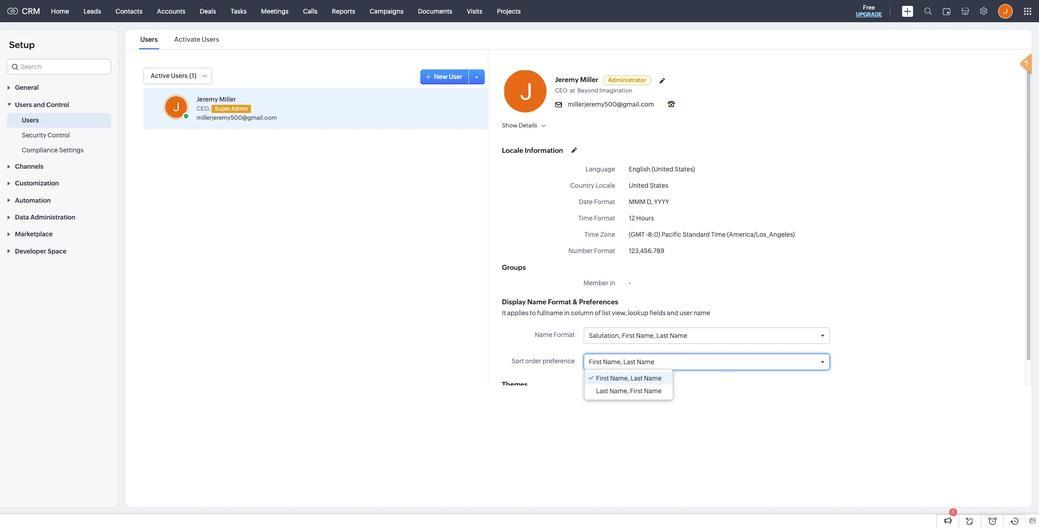 Task type: vqa. For each thing, say whether or not it's contained in the screenshot.
Activate
yes



Task type: describe. For each thing, give the bounding box(es) containing it.
english (united states)
[[629, 166, 695, 173]]

salutation, first name, last name
[[589, 333, 688, 340]]

preferences
[[579, 298, 619, 306]]

users link for security control link
[[22, 116, 39, 125]]

list containing users
[[132, 30, 227, 49]]

accounts link
[[150, 0, 193, 22]]

show details
[[502, 122, 538, 129]]

beyond
[[578, 87, 599, 94]]

leads link
[[76, 0, 108, 22]]

standard
[[683, 231, 710, 238]]

jeremy miller ceo, super admin millerjeremy500@gmail.com
[[197, 96, 277, 121]]

tree containing first name, last name
[[585, 370, 673, 400]]

reports
[[332, 7, 355, 15]]

miller for jeremy miller
[[580, 76, 599, 84]]

name inside salutation, first name, last name field
[[670, 333, 688, 340]]

display name format & preferences it applies to fullname in column of list view, lookup fields and user name
[[502, 298, 711, 317]]

preference
[[543, 358, 575, 365]]

number format
[[569, 248, 616, 255]]

first name, last name for first name, last name field
[[589, 359, 655, 366]]

activate users
[[174, 35, 219, 43]]

ceo at beyond imagination
[[555, 87, 633, 94]]

crm link
[[7, 6, 40, 16]]

deals
[[200, 7, 216, 15]]

profile element
[[993, 0, 1019, 22]]

name inside first name, last name field
[[637, 359, 655, 366]]

ceo
[[555, 87, 568, 94]]

jeremy for jeremy miller ceo, super admin millerjeremy500@gmail.com
[[197, 96, 218, 103]]

imagination
[[600, 87, 633, 94]]

free
[[864, 4, 876, 11]]

user
[[449, 73, 463, 80]]

automation
[[15, 197, 51, 204]]

united
[[629, 182, 649, 189]]

(gmt -8:0) pacific standard time (america/los_angeles)
[[629, 231, 796, 238]]

channels button
[[0, 158, 118, 175]]

mmm
[[629, 199, 646, 206]]

applies
[[508, 310, 529, 317]]

d,
[[647, 199, 653, 206]]

list
[[603, 310, 611, 317]]

column
[[571, 310, 594, 317]]

time for time zone
[[585, 231, 599, 238]]

12
[[629, 215, 635, 222]]

format for number
[[594, 248, 616, 255]]

crm
[[22, 6, 40, 16]]

documents link
[[411, 0, 460, 22]]

12 hours
[[629, 215, 654, 222]]

0 vertical spatial -
[[646, 231, 648, 238]]

0 vertical spatial locale
[[502, 146, 524, 154]]

information
[[525, 146, 564, 154]]

tasks link
[[223, 0, 254, 22]]

date format
[[579, 199, 616, 206]]

calls
[[303, 7, 318, 15]]

Salutation, First Name, Last Name field
[[585, 328, 830, 344]]

first inside first name, last name field
[[589, 359, 602, 366]]

first inside salutation, first name, last name field
[[622, 333, 635, 340]]

sort
[[512, 358, 524, 365]]

8:0)
[[648, 231, 661, 238]]

tasks
[[231, 7, 247, 15]]

control inside region
[[48, 132, 70, 139]]

projects
[[497, 7, 521, 15]]

home
[[51, 7, 69, 15]]

show details link
[[502, 122, 546, 129]]

display
[[502, 298, 526, 306]]

data administration button
[[0, 209, 118, 226]]

of
[[595, 310, 601, 317]]

and inside display name format & preferences it applies to fullname in column of list view, lookup fields and user name
[[667, 310, 679, 317]]

automation button
[[0, 192, 118, 209]]

format for name
[[554, 332, 575, 339]]

active users (1)
[[151, 72, 197, 79]]

activate users link
[[173, 35, 221, 43]]

users and control region
[[0, 113, 118, 158]]

1 vertical spatial -
[[629, 280, 631, 287]]

meetings link
[[254, 0, 296, 22]]

zone
[[601, 231, 616, 238]]

number
[[569, 248, 593, 255]]

channels
[[15, 163, 43, 170]]

locale information
[[502, 146, 564, 154]]

lookup
[[628, 310, 649, 317]]

name format
[[535, 332, 575, 339]]

campaigns link
[[363, 0, 411, 22]]

at
[[570, 87, 575, 94]]

users and control button
[[0, 96, 118, 113]]

contacts link
[[108, 0, 150, 22]]

accounts
[[157, 7, 185, 15]]

user
[[680, 310, 693, 317]]

security control
[[22, 132, 70, 139]]

users and control
[[15, 101, 69, 108]]

mmm d, yyyy
[[629, 199, 670, 206]]

First Name, Last Name field
[[585, 355, 830, 370]]

active
[[151, 72, 170, 79]]

administrator
[[608, 77, 647, 84]]

activate
[[174, 35, 200, 43]]

users down contacts
[[140, 35, 158, 43]]

new user
[[434, 73, 463, 80]]



Task type: locate. For each thing, give the bounding box(es) containing it.
in right member
[[610, 280, 616, 287]]

1 horizontal spatial jeremy
[[555, 76, 579, 84]]

format up fullname
[[548, 298, 572, 306]]

last name, first name
[[597, 388, 662, 395]]

users link down contacts
[[139, 35, 159, 43]]

(gmt
[[629, 231, 645, 238]]

view,
[[612, 310, 627, 317]]

0 horizontal spatial miller
[[219, 96, 236, 103]]

1 horizontal spatial -
[[646, 231, 648, 238]]

general button
[[0, 79, 118, 96]]

users down general
[[15, 101, 32, 108]]

miller up the super at left
[[219, 96, 236, 103]]

1
[[953, 510, 955, 516]]

to
[[530, 310, 536, 317]]

0 vertical spatial in
[[610, 280, 616, 287]]

locale
[[502, 146, 524, 154], [596, 182, 616, 189]]

customization button
[[0, 175, 118, 192]]

ceo,
[[197, 105, 211, 112]]

users link up "security"
[[22, 116, 39, 125]]

jeremy up ceo
[[555, 76, 579, 84]]

format
[[594, 199, 616, 206], [594, 215, 616, 222], [594, 248, 616, 255], [548, 298, 572, 306], [554, 332, 575, 339]]

and
[[33, 101, 45, 108], [667, 310, 679, 317]]

0 horizontal spatial users link
[[22, 116, 39, 125]]

time down "date"
[[579, 215, 593, 222]]

0 horizontal spatial and
[[33, 101, 45, 108]]

salutation,
[[589, 333, 621, 340]]

first name, last name inside tree
[[597, 375, 662, 383]]

name
[[528, 298, 547, 306], [535, 332, 553, 339], [670, 333, 688, 340], [637, 359, 655, 366], [644, 375, 662, 383], [644, 388, 662, 395]]

sort order preference
[[512, 358, 575, 365]]

space
[[48, 248, 67, 255]]

language
[[586, 166, 616, 173]]

time format
[[579, 215, 616, 222]]

1 horizontal spatial locale
[[596, 182, 616, 189]]

millerjeremy500@gmail.com down beyond imagination link
[[568, 101, 655, 108]]

and inside dropdown button
[[33, 101, 45, 108]]

miller for jeremy miller ceo, super admin millerjeremy500@gmail.com
[[219, 96, 236, 103]]

developer space
[[15, 248, 67, 255]]

1 vertical spatial control
[[48, 132, 70, 139]]

search image
[[925, 7, 933, 15]]

0 vertical spatial first name, last name
[[589, 359, 655, 366]]

documents
[[418, 7, 453, 15]]

millerjeremy500@gmail.com link
[[197, 114, 277, 121]]

data
[[15, 214, 29, 221]]

in
[[610, 280, 616, 287], [565, 310, 570, 317]]

tree
[[585, 370, 673, 400]]

projects link
[[490, 0, 528, 22]]

admin
[[231, 106, 248, 112]]

time
[[579, 215, 593, 222], [585, 231, 599, 238], [712, 231, 726, 238]]

1 vertical spatial and
[[667, 310, 679, 317]]

0 vertical spatial jeremy
[[555, 76, 579, 84]]

in left the column
[[565, 310, 570, 317]]

1 horizontal spatial millerjeremy500@gmail.com
[[568, 101, 655, 108]]

1 vertical spatial jeremy
[[197, 96, 218, 103]]

1 horizontal spatial miller
[[580, 76, 599, 84]]

leads
[[84, 7, 101, 15]]

users up "security"
[[22, 117, 39, 124]]

first
[[622, 333, 635, 340], [589, 359, 602, 366], [597, 375, 609, 383], [630, 388, 643, 395]]

yyyy
[[655, 199, 670, 206]]

miller up beyond
[[580, 76, 599, 84]]

home link
[[44, 0, 76, 22]]

list
[[132, 30, 227, 49]]

time for time format
[[579, 215, 593, 222]]

calendar image
[[943, 7, 951, 15]]

0 vertical spatial users link
[[139, 35, 159, 43]]

compliance
[[22, 147, 58, 154]]

country locale
[[571, 182, 616, 189]]

jeremy up the 'ceo,'
[[197, 96, 218, 103]]

1 horizontal spatial users link
[[139, 35, 159, 43]]

first name, last name inside field
[[589, 359, 655, 366]]

control down general dropdown button
[[46, 101, 69, 108]]

it
[[502, 310, 506, 317]]

0 horizontal spatial in
[[565, 310, 570, 317]]

- right (gmt
[[646, 231, 648, 238]]

jeremy inside the jeremy miller ceo, super admin millerjeremy500@gmail.com
[[197, 96, 218, 103]]

format inside display name format & preferences it applies to fullname in column of list view, lookup fields and user name
[[548, 298, 572, 306]]

users link for the activate users link
[[139, 35, 159, 43]]

first name, last name
[[589, 359, 655, 366], [597, 375, 662, 383]]

None field
[[7, 59, 111, 74]]

and down general
[[33, 101, 45, 108]]

millerjeremy500@gmail.com down "admin"
[[197, 114, 277, 121]]

name inside display name format & preferences it applies to fullname in column of list view, lookup fields and user name
[[528, 298, 547, 306]]

Search text field
[[7, 60, 111, 74]]

0 horizontal spatial -
[[629, 280, 631, 287]]

format down 'zone'
[[594, 248, 616, 255]]

0 vertical spatial and
[[33, 101, 45, 108]]

date
[[579, 199, 593, 206]]

format for time
[[594, 215, 616, 222]]

0 horizontal spatial locale
[[502, 146, 524, 154]]

users right activate
[[202, 35, 219, 43]]

new
[[434, 73, 448, 80]]

control up compliance settings link
[[48, 132, 70, 139]]

setup
[[9, 40, 35, 50]]

users (1)
[[171, 72, 197, 79]]

1 vertical spatial in
[[565, 310, 570, 317]]

format up time format at the right
[[594, 199, 616, 206]]

marketplace button
[[0, 226, 118, 243]]

time right standard
[[712, 231, 726, 238]]

profile image
[[999, 4, 1013, 18]]

(america/los_angeles)
[[727, 231, 796, 238]]

1 vertical spatial miller
[[219, 96, 236, 103]]

users inside dropdown button
[[15, 101, 32, 108]]

developer
[[15, 248, 46, 255]]

0 vertical spatial millerjeremy500@gmail.com
[[568, 101, 655, 108]]

general
[[15, 84, 39, 91]]

security
[[22, 132, 46, 139]]

contacts
[[116, 7, 143, 15]]

locale down show on the left top of page
[[502, 146, 524, 154]]

country
[[571, 182, 595, 189]]

locale down language
[[596, 182, 616, 189]]

1 vertical spatial first name, last name
[[597, 375, 662, 383]]

control inside dropdown button
[[46, 101, 69, 108]]

deals link
[[193, 0, 223, 22]]

create menu image
[[903, 6, 914, 17]]

format up 'zone'
[[594, 215, 616, 222]]

1 horizontal spatial in
[[610, 280, 616, 287]]

users inside region
[[22, 117, 39, 124]]

1 vertical spatial users link
[[22, 116, 39, 125]]

details
[[519, 122, 538, 129]]

united states
[[629, 182, 669, 189]]

security control link
[[22, 131, 70, 140]]

1 vertical spatial millerjeremy500@gmail.com
[[197, 114, 277, 121]]

1 vertical spatial locale
[[596, 182, 616, 189]]

visits
[[467, 7, 483, 15]]

miller inside the jeremy miller ceo, super admin millerjeremy500@gmail.com
[[219, 96, 236, 103]]

super
[[215, 106, 230, 112]]

0 horizontal spatial millerjeremy500@gmail.com
[[197, 114, 277, 121]]

compliance settings
[[22, 147, 84, 154]]

create menu element
[[897, 0, 919, 22]]

users link
[[139, 35, 159, 43], [22, 116, 39, 125]]

0 vertical spatial control
[[46, 101, 69, 108]]

and left user
[[667, 310, 679, 317]]

millerjeremy500@gmail.com
[[568, 101, 655, 108], [197, 114, 277, 121]]

0 horizontal spatial jeremy
[[197, 96, 218, 103]]

1 horizontal spatial and
[[667, 310, 679, 317]]

hours
[[637, 215, 654, 222]]

calls link
[[296, 0, 325, 22]]

member
[[584, 280, 609, 287]]

free upgrade
[[857, 4, 883, 18]]

meetings
[[261, 7, 289, 15]]

states
[[650, 182, 669, 189]]

- right member in
[[629, 280, 631, 287]]

jeremy
[[555, 76, 579, 84], [197, 96, 218, 103]]

themes
[[502, 381, 528, 389]]

in inside display name format & preferences it applies to fullname in column of list view, lookup fields and user name
[[565, 310, 570, 317]]

last
[[657, 333, 669, 340], [624, 359, 636, 366], [631, 375, 643, 383], [597, 388, 609, 395]]

beyond imagination link
[[578, 87, 635, 94]]

search element
[[919, 0, 938, 22]]

format for date
[[594, 199, 616, 206]]

first name, last name for tree containing first name, last name
[[597, 375, 662, 383]]

0 vertical spatial miller
[[580, 76, 599, 84]]

administration
[[30, 214, 75, 221]]

fields
[[650, 310, 666, 317]]

(united
[[652, 166, 674, 173]]

name,
[[636, 333, 656, 340], [603, 359, 623, 366], [611, 375, 630, 383], [610, 388, 629, 395]]

123,456.789
[[629, 248, 665, 255]]

format down fullname
[[554, 332, 575, 339]]

jeremy for jeremy miller
[[555, 76, 579, 84]]

time left 'zone'
[[585, 231, 599, 238]]

states)
[[675, 166, 695, 173]]

jeremy miller
[[555, 76, 599, 84]]

settings
[[59, 147, 84, 154]]

control
[[46, 101, 69, 108], [48, 132, 70, 139]]



